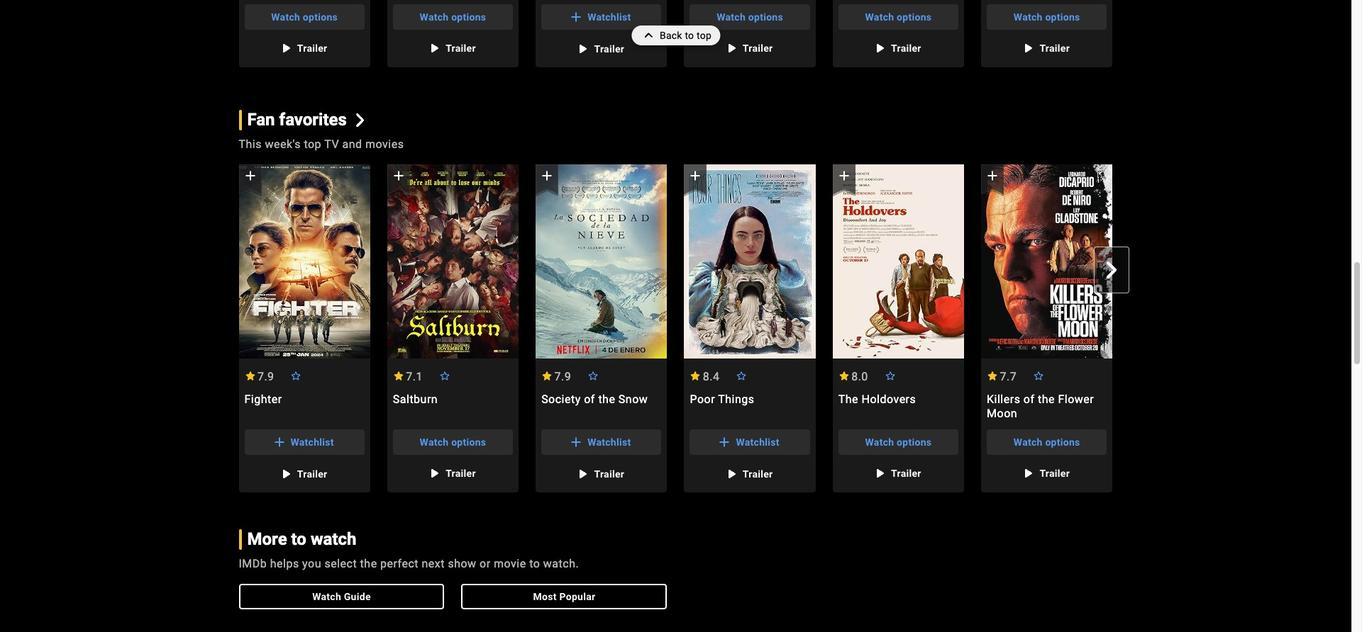 Task type: vqa. For each thing, say whether or not it's contained in the screenshot.
group containing 8.4
yes



Task type: locate. For each thing, give the bounding box(es) containing it.
2 horizontal spatial play arrow image
[[1020, 465, 1037, 482]]

play arrow image down killers of the flower moon
[[1020, 465, 1037, 482]]

star inline image for society of the snow
[[542, 372, 553, 381]]

to up you
[[291, 530, 306, 550]]

0 horizontal spatial star border inline image
[[588, 372, 599, 381]]

star border inline image for 7.7
[[1033, 372, 1045, 381]]

the right "select"
[[360, 557, 377, 571]]

things
[[718, 393, 755, 406]]

society
[[542, 393, 581, 406]]

of right killers
[[1024, 393, 1035, 406]]

to right back
[[685, 30, 694, 41]]

star inline image left 8.4
[[690, 372, 701, 381]]

8.4
[[703, 370, 720, 384]]

to right "movie"
[[530, 557, 540, 571]]

7.9 up "fighter"
[[258, 370, 274, 384]]

7.9 up "society"
[[555, 370, 571, 384]]

expand less image
[[640, 26, 660, 45]]

play arrow image for killers of the flower moon
[[1020, 465, 1037, 482]]

1 vertical spatial to
[[291, 530, 306, 550]]

star border inline image for 7.1
[[439, 372, 450, 381]]

to inside button
[[685, 30, 694, 41]]

5 star inline image from the left
[[987, 372, 998, 381]]

perfect
[[380, 557, 419, 571]]

0 vertical spatial chevron right inline image
[[354, 113, 367, 127]]

watchlist for fighter
[[291, 437, 334, 448]]

3 star inline image from the left
[[690, 372, 701, 381]]

star border inline image
[[588, 372, 599, 381], [885, 372, 896, 381]]

more to watch
[[247, 530, 357, 550]]

7.9 for fighter
[[258, 370, 274, 384]]

star inline image up "fighter"
[[244, 372, 256, 381]]

2 7.9 from the left
[[555, 370, 571, 384]]

watch options
[[271, 11, 338, 22], [420, 11, 486, 22], [717, 11, 783, 22], [865, 11, 932, 22], [1014, 11, 1080, 22], [420, 437, 486, 448], [865, 437, 932, 448], [1014, 437, 1080, 448]]

0 horizontal spatial to
[[291, 530, 306, 550]]

group containing 8.0
[[833, 164, 964, 493]]

the inside "link"
[[598, 393, 616, 406]]

killers of the flower moon image
[[981, 164, 1113, 359]]

and
[[342, 137, 362, 151]]

most
[[533, 592, 557, 603]]

top inside button
[[697, 30, 712, 41]]

play arrow image
[[277, 40, 294, 57], [426, 40, 443, 57], [723, 40, 740, 57], [871, 40, 888, 57], [1020, 40, 1037, 57], [574, 40, 591, 57], [426, 465, 443, 482], [871, 465, 888, 482], [574, 466, 591, 483]]

of right "society"
[[584, 393, 595, 406]]

2 horizontal spatial the
[[1038, 393, 1055, 406]]

add image for the holdovers
[[836, 168, 853, 185]]

watchlist for poor things
[[736, 437, 780, 448]]

1 star border inline image from the left
[[291, 372, 302, 381]]

society of the snow
[[542, 393, 648, 406]]

options
[[303, 11, 338, 22], [451, 11, 486, 22], [749, 11, 783, 22], [897, 11, 932, 22], [1046, 11, 1080, 22], [451, 437, 486, 448], [897, 437, 932, 448], [1046, 437, 1080, 448]]

0 vertical spatial top
[[697, 30, 712, 41]]

2 star inline image from the left
[[542, 372, 553, 381]]

the holdovers link
[[833, 393, 964, 421]]

killers
[[987, 393, 1021, 406]]

star border inline image right 7.1
[[439, 372, 450, 381]]

top
[[697, 30, 712, 41], [304, 137, 322, 151]]

4 star inline image from the left
[[839, 372, 850, 381]]

trailer button
[[270, 35, 339, 61], [419, 35, 487, 61], [716, 35, 784, 61], [864, 35, 933, 61], [1013, 35, 1082, 61], [567, 36, 636, 62], [419, 461, 487, 487], [864, 461, 933, 487], [1013, 461, 1082, 487], [270, 462, 339, 487], [567, 462, 636, 487], [716, 462, 784, 487]]

watch guide
[[312, 592, 371, 603]]

watch options button
[[244, 4, 365, 30], [393, 4, 513, 30], [690, 4, 810, 30], [839, 4, 959, 30], [987, 4, 1107, 30], [393, 430, 513, 455], [839, 430, 959, 455], [987, 430, 1107, 455]]

this week's top tv and movies
[[239, 137, 404, 151]]

3 star border inline image from the left
[[736, 372, 747, 381]]

2 star border inline image from the left
[[885, 372, 896, 381]]

snow
[[619, 393, 648, 406]]

star border inline image up things
[[736, 372, 747, 381]]

trailer
[[297, 42, 327, 54], [446, 42, 476, 54], [743, 42, 773, 54], [891, 42, 922, 54], [1040, 42, 1070, 54], [594, 43, 625, 54], [446, 468, 476, 480], [891, 468, 922, 480], [1040, 468, 1070, 480], [297, 469, 327, 480], [594, 469, 625, 480], [743, 469, 773, 480]]

1 horizontal spatial of
[[1024, 393, 1035, 406]]

play arrow image
[[1020, 465, 1037, 482], [277, 466, 294, 483], [723, 466, 740, 483]]

1 7.9 from the left
[[258, 370, 274, 384]]

star inline image
[[244, 372, 256, 381], [542, 372, 553, 381], [690, 372, 701, 381], [839, 372, 850, 381], [987, 372, 998, 381]]

star border inline image up the society of the snow
[[588, 372, 599, 381]]

star border inline image
[[291, 372, 302, 381], [439, 372, 450, 381], [736, 372, 747, 381], [1033, 372, 1045, 381]]

to
[[685, 30, 694, 41], [291, 530, 306, 550], [530, 557, 540, 571]]

fighter link
[[239, 393, 370, 421]]

1 vertical spatial chevron right inline image
[[1104, 262, 1121, 279]]

the holdovers image
[[833, 164, 964, 359]]

watch inside button
[[312, 592, 341, 603]]

the left snow
[[598, 393, 616, 406]]

group
[[222, 164, 1130, 496], [239, 164, 370, 493], [239, 164, 370, 359], [387, 164, 519, 493], [387, 164, 519, 359], [536, 164, 667, 493], [536, 164, 667, 359], [684, 164, 816, 493], [684, 164, 816, 359], [833, 164, 964, 493], [833, 164, 964, 359], [981, 164, 1113, 493], [981, 164, 1113, 359]]

poor things link
[[684, 393, 816, 421]]

the inside killers of the flower moon
[[1038, 393, 1055, 406]]

watchlist button for poor things
[[690, 430, 810, 455]]

imdb
[[239, 557, 267, 571]]

1 horizontal spatial play arrow image
[[723, 466, 740, 483]]

1 horizontal spatial star border inline image
[[885, 372, 896, 381]]

0 horizontal spatial chevron right inline image
[[354, 113, 367, 127]]

add image for saltburn
[[390, 168, 407, 185]]

2 of from the left
[[1024, 393, 1035, 406]]

play arrow image down poor things link
[[723, 466, 740, 483]]

the left flower
[[1038, 393, 1055, 406]]

star border inline image up 'holdovers'
[[885, 372, 896, 381]]

movies
[[366, 137, 404, 151]]

top right back
[[697, 30, 712, 41]]

1 vertical spatial top
[[304, 137, 322, 151]]

watchlist
[[588, 11, 631, 22], [291, 437, 334, 448], [588, 437, 631, 448], [736, 437, 780, 448]]

2 star border inline image from the left
[[439, 372, 450, 381]]

star inline image for the holdovers
[[839, 372, 850, 381]]

add image
[[687, 168, 704, 185], [984, 168, 1001, 185], [271, 434, 288, 451], [568, 434, 585, 451], [716, 434, 733, 451]]

helps
[[270, 557, 299, 571]]

star border inline image for 7.9
[[588, 372, 599, 381]]

top left tv
[[304, 137, 322, 151]]

2 horizontal spatial to
[[685, 30, 694, 41]]

of inside killers of the flower moon
[[1024, 393, 1035, 406]]

4 star border inline image from the left
[[1033, 372, 1045, 381]]

the for flower
[[1038, 393, 1055, 406]]

1 of from the left
[[584, 393, 595, 406]]

tv
[[324, 137, 339, 151]]

7.9
[[258, 370, 274, 384], [555, 370, 571, 384]]

watchlist button for fighter
[[244, 430, 365, 455]]

the
[[598, 393, 616, 406], [1038, 393, 1055, 406], [360, 557, 377, 571]]

1 horizontal spatial the
[[598, 393, 616, 406]]

top for week's
[[304, 137, 322, 151]]

chevron right inline image
[[354, 113, 367, 127], [1104, 262, 1121, 279]]

0 horizontal spatial of
[[584, 393, 595, 406]]

1 star inline image from the left
[[244, 372, 256, 381]]

0 vertical spatial to
[[685, 30, 694, 41]]

guide
[[344, 592, 371, 603]]

star inline image for poor things
[[690, 372, 701, 381]]

holdovers
[[862, 393, 916, 406]]

star border inline image up fighter link in the left of the page
[[291, 372, 302, 381]]

this
[[239, 137, 262, 151]]

0 horizontal spatial play arrow image
[[277, 466, 294, 483]]

watchlist button
[[542, 4, 662, 30], [244, 430, 365, 455], [542, 430, 662, 455], [690, 430, 810, 455]]

top for to
[[697, 30, 712, 41]]

1 horizontal spatial to
[[530, 557, 540, 571]]

of for society
[[584, 393, 595, 406]]

watch
[[271, 11, 300, 22], [420, 11, 449, 22], [717, 11, 746, 22], [865, 11, 894, 22], [1014, 11, 1043, 22], [420, 437, 449, 448], [865, 437, 894, 448], [1014, 437, 1043, 448], [312, 592, 341, 603]]

star inline image left 8.0
[[839, 372, 850, 381]]

add image for fighter
[[271, 434, 288, 451]]

the for snow
[[598, 393, 616, 406]]

star border inline image right 7.7
[[1033, 372, 1045, 381]]

star inline image left 7.7
[[987, 372, 998, 381]]

0 horizontal spatial top
[[304, 137, 322, 151]]

group containing 8.4
[[684, 164, 816, 493]]

play arrow image up the more to watch
[[277, 466, 294, 483]]

back to top
[[660, 30, 712, 41]]

1 horizontal spatial top
[[697, 30, 712, 41]]

flower
[[1058, 393, 1094, 406]]

1 horizontal spatial 7.9
[[555, 370, 571, 384]]

0 horizontal spatial 7.9
[[258, 370, 274, 384]]

add image
[[568, 8, 585, 25], [242, 168, 259, 185], [390, 168, 407, 185], [539, 168, 556, 185], [836, 168, 853, 185]]

most popular
[[533, 592, 596, 603]]

chevron right inline image inside fan favorites link
[[354, 113, 367, 127]]

of inside "link"
[[584, 393, 595, 406]]

of
[[584, 393, 595, 406], [1024, 393, 1035, 406]]

star inline image up "society"
[[542, 372, 553, 381]]

2 vertical spatial to
[[530, 557, 540, 571]]

play arrow image for fighter
[[277, 466, 294, 483]]

watch guide button
[[239, 584, 445, 610]]

1 star border inline image from the left
[[588, 372, 599, 381]]

saltburn
[[393, 393, 438, 406]]

poor things
[[690, 393, 755, 406]]

saltburn image
[[387, 164, 519, 359]]



Task type: describe. For each thing, give the bounding box(es) containing it.
group containing 7.1
[[387, 164, 519, 493]]

star border inline image for 8.4
[[736, 372, 747, 381]]

to for more
[[291, 530, 306, 550]]

poor
[[690, 393, 715, 406]]

star inline image
[[393, 372, 404, 381]]

popular
[[560, 592, 596, 603]]

imdb helps you select the perfect next show or movie to watch.
[[239, 557, 579, 571]]

fan favorites
[[247, 110, 347, 130]]

watch.
[[543, 557, 579, 571]]

watchlist for society of the snow
[[588, 437, 631, 448]]

add image for fighter
[[242, 168, 259, 185]]

society of the snow link
[[536, 393, 667, 421]]

play arrow image for poor things
[[723, 466, 740, 483]]

week's
[[265, 137, 301, 151]]

or
[[480, 557, 491, 571]]

saltburn link
[[387, 393, 519, 421]]

7.1
[[406, 370, 423, 384]]

you
[[302, 557, 321, 571]]

more
[[247, 530, 287, 550]]

back
[[660, 30, 682, 41]]

add image for society of the snow
[[568, 434, 585, 451]]

to for back
[[685, 30, 694, 41]]

killers of the flower moon link
[[981, 393, 1113, 421]]

1 horizontal spatial chevron right inline image
[[1104, 262, 1121, 279]]

fan
[[247, 110, 275, 130]]

movie
[[494, 557, 526, 571]]

next
[[422, 557, 445, 571]]

select
[[325, 557, 357, 571]]

star inline image for fighter
[[244, 372, 256, 381]]

society of the snow image
[[536, 164, 667, 359]]

star inline image for killers of the flower moon
[[987, 372, 998, 381]]

the holdovers
[[839, 393, 916, 406]]

star border inline image for 7.9
[[291, 372, 302, 381]]

group containing 7.7
[[981, 164, 1113, 493]]

show
[[448, 557, 477, 571]]

star border inline image for 8.0
[[885, 372, 896, 381]]

fighter image
[[239, 164, 370, 359]]

8.0
[[852, 370, 868, 384]]

add image for poor things
[[716, 434, 733, 451]]

watch
[[311, 530, 357, 550]]

the
[[839, 393, 859, 406]]

7.7
[[1000, 370, 1017, 384]]

fan favorites link
[[239, 110, 367, 130]]

most popular button
[[462, 584, 667, 610]]

moon
[[987, 407, 1018, 421]]

back to top button
[[632, 26, 720, 45]]

watchlist button for society of the snow
[[542, 430, 662, 455]]

fighter
[[244, 393, 282, 406]]

killers of the flower moon
[[987, 393, 1094, 421]]

of for killers
[[1024, 393, 1035, 406]]

add image for society of the snow
[[539, 168, 556, 185]]

poor things image
[[684, 164, 816, 359]]

favorites
[[279, 110, 347, 130]]

0 horizontal spatial the
[[360, 557, 377, 571]]

7.9 for society of the snow
[[555, 370, 571, 384]]



